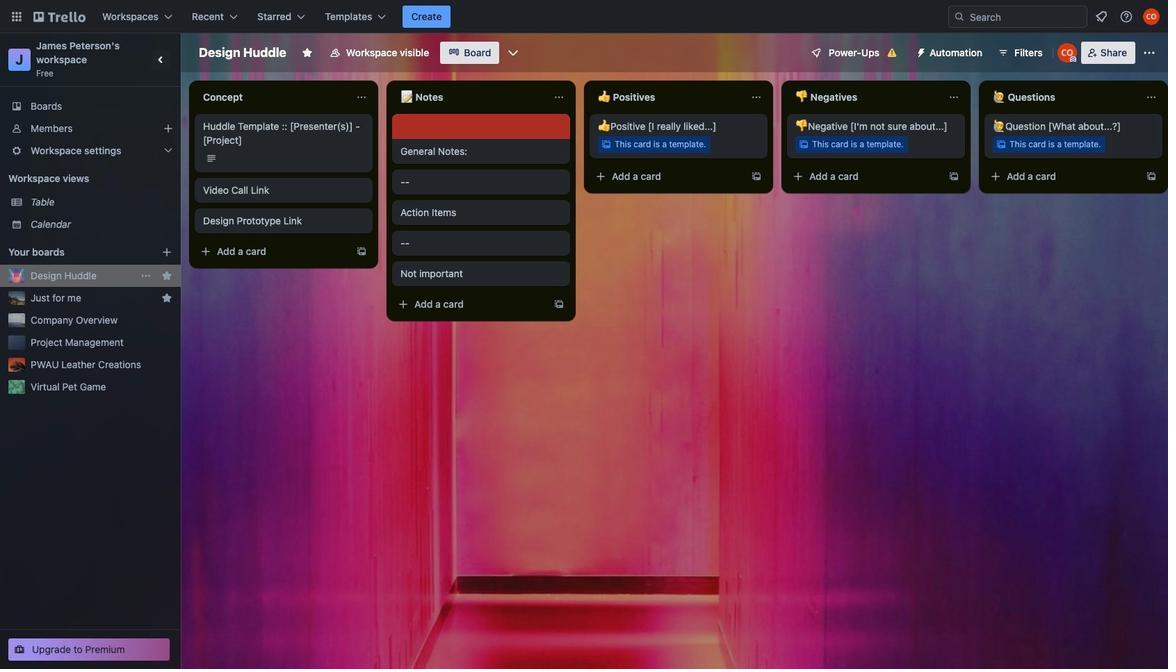Task type: locate. For each thing, give the bounding box(es) containing it.
Board name text field
[[192, 42, 293, 64]]

star or unstar board image
[[302, 47, 313, 58]]

starred icon image down add board "image"
[[161, 293, 172, 304]]

None text field
[[787, 86, 943, 108], [985, 86, 1140, 108], [787, 86, 943, 108], [985, 86, 1140, 108]]

this member is an admin of this board. image
[[1070, 56, 1076, 63]]

sm image
[[910, 42, 930, 61]]

starred icon image
[[161, 270, 172, 282], [161, 293, 172, 304]]

create from template… image
[[751, 171, 762, 182], [948, 171, 960, 182], [356, 246, 367, 257], [553, 299, 565, 310]]

1 vertical spatial starred icon image
[[161, 293, 172, 304]]

Search field
[[965, 7, 1087, 26]]

add board image
[[161, 247, 172, 258]]

1 starred icon image from the top
[[161, 270, 172, 282]]

customize views image
[[506, 46, 520, 60]]

christina overa (christinaovera) image
[[1057, 43, 1077, 63]]

0 vertical spatial starred icon image
[[161, 270, 172, 282]]

None text field
[[195, 86, 350, 108], [392, 86, 548, 108], [590, 86, 745, 108], [195, 86, 350, 108], [392, 86, 548, 108], [590, 86, 745, 108]]

starred icon image right board actions menu icon
[[161, 270, 172, 282]]

primary element
[[0, 0, 1168, 33]]

back to home image
[[33, 6, 86, 28]]

0 notifications image
[[1093, 8, 1110, 25]]



Task type: describe. For each thing, give the bounding box(es) containing it.
create from template… image
[[1146, 171, 1157, 182]]

your boards with 6 items element
[[8, 244, 140, 261]]

2 starred icon image from the top
[[161, 293, 172, 304]]

show menu image
[[1142, 46, 1156, 60]]

search image
[[954, 11, 965, 22]]

christina overa (christinaovera) image
[[1143, 8, 1160, 25]]

open information menu image
[[1119, 10, 1133, 24]]

board actions menu image
[[140, 270, 152, 282]]

workspace navigation collapse icon image
[[152, 50, 171, 70]]



Task type: vqa. For each thing, say whether or not it's contained in the screenshot.
SUPER at left bottom
no



